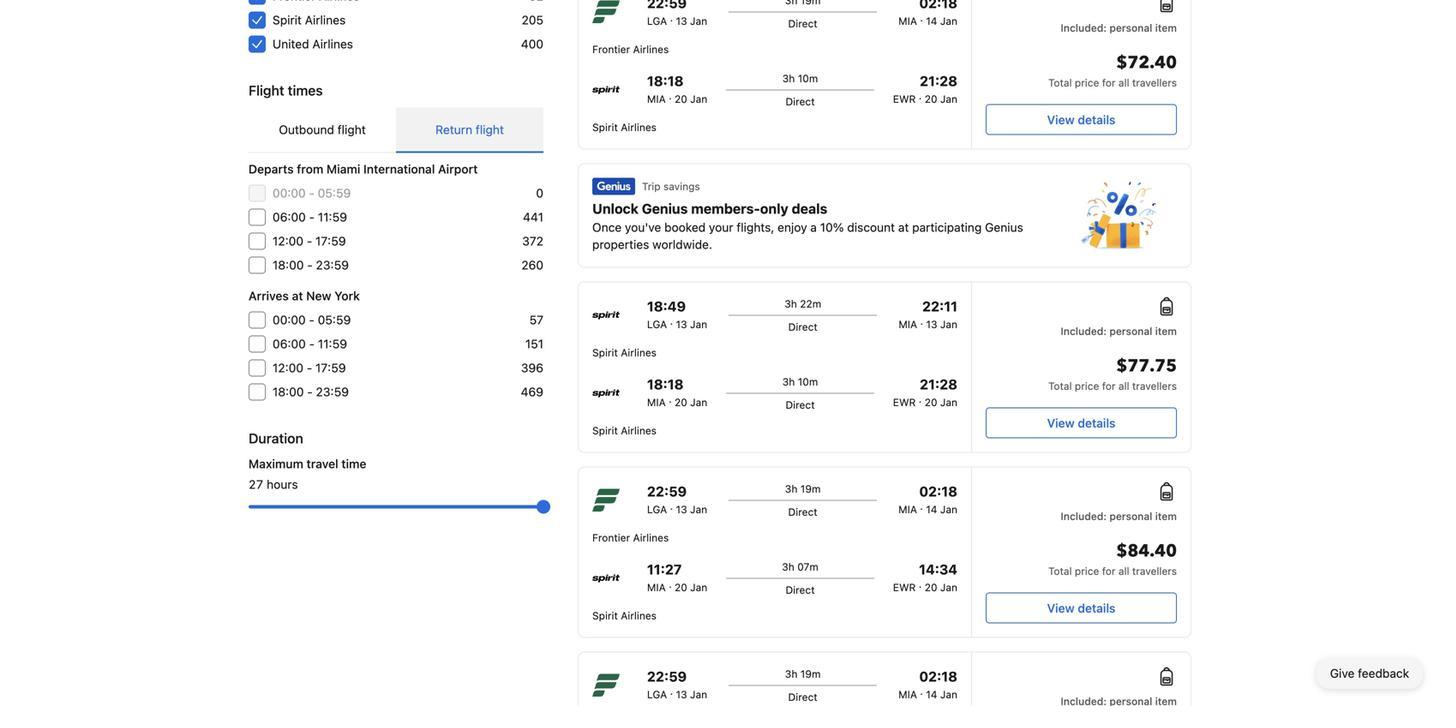 Task type: describe. For each thing, give the bounding box(es) containing it.
0 vertical spatial genius
[[642, 201, 688, 217]]

3h 10m for $72.40
[[782, 72, 818, 84]]

3h 22m
[[785, 298, 821, 310]]

3 lga from the top
[[647, 504, 667, 516]]

jan inside 22:11 mia . 13 jan
[[940, 318, 957, 330]]

00:00 for departs
[[273, 186, 306, 200]]

1 19m from the top
[[800, 483, 821, 495]]

jan inside 18:49 lga . 13 jan
[[690, 318, 707, 330]]

400
[[521, 37, 543, 51]]

item for $77.75
[[1155, 325, 1177, 337]]

- for 0
[[309, 186, 315, 200]]

lga inside the lga . 13 jan
[[647, 15, 667, 27]]

jan inside the lga . 13 jan
[[690, 15, 707, 27]]

outbound flight
[[279, 123, 366, 137]]

personal for $77.75
[[1109, 325, 1152, 337]]

11:27
[[647, 561, 682, 578]]

deals
[[792, 201, 827, 217]]

view for $84.40
[[1047, 601, 1075, 615]]

you've
[[625, 220, 661, 234]]

18:18 for $77.75
[[647, 376, 684, 393]]

151
[[525, 337, 543, 351]]

frontier airlines for $72.40
[[592, 43, 669, 55]]

- for 260
[[307, 258, 313, 272]]

mia inside 11:27 mia . 20 jan
[[647, 582, 666, 594]]

21:28 ewr . 20 jan for $72.40
[[893, 73, 957, 105]]

- for 469
[[307, 385, 313, 399]]

20 inside 11:27 mia . 20 jan
[[675, 582, 687, 594]]

spirit for $77.75
[[592, 425, 618, 437]]

lga . 13 jan
[[647, 12, 707, 27]]

discount
[[847, 220, 895, 234]]

spirit for $72.40
[[592, 121, 618, 133]]

3h 10m for $77.75
[[782, 376, 818, 388]]

2 02:18 from the top
[[919, 669, 957, 685]]

worldwide.
[[652, 237, 712, 252]]

properties
[[592, 237, 649, 252]]

return flight button
[[396, 108, 543, 152]]

mia . 14 jan
[[898, 12, 957, 27]]

only
[[760, 201, 788, 217]]

view details button for $84.40
[[986, 593, 1177, 624]]

tab list containing outbound flight
[[249, 108, 543, 154]]

12:00 for arrives
[[273, 361, 303, 375]]

jan inside mia . 14 jan
[[940, 15, 957, 27]]

travellers for $84.40
[[1132, 565, 1177, 577]]

- for 396
[[307, 361, 312, 375]]

united airlines
[[273, 37, 353, 51]]

participating
[[912, 220, 982, 234]]

included: for $84.40
[[1061, 510, 1107, 522]]

. inside 18:49 lga . 13 jan
[[670, 315, 673, 327]]

1 3h 19m from the top
[[785, 483, 821, 495]]

372
[[522, 234, 543, 248]]

flights,
[[737, 220, 774, 234]]

- for 57
[[309, 313, 315, 327]]

14:34
[[919, 561, 957, 578]]

from
[[297, 162, 323, 176]]

included: personal item for $77.75
[[1061, 325, 1177, 337]]

- for 372
[[307, 234, 312, 248]]

maximum
[[249, 457, 303, 471]]

flight for outbound flight
[[337, 123, 366, 137]]

departs from miami international airport
[[249, 162, 478, 176]]

13 inside 22:11 mia . 13 jan
[[926, 318, 937, 330]]

view details for $72.40
[[1047, 113, 1115, 127]]

10%
[[820, 220, 844, 234]]

4 lga from the top
[[647, 689, 667, 701]]

$77.75 total price for all travellers
[[1048, 354, 1177, 392]]

1 vertical spatial genius
[[985, 220, 1023, 234]]

included: for $77.75
[[1061, 325, 1107, 337]]

all for $84.40
[[1118, 565, 1129, 577]]

unlock genius members-only deals once you've booked your flights, enjoy a 10% discount at participating genius properties worldwide.
[[592, 201, 1023, 252]]

mia inside mia . 14 jan
[[898, 15, 917, 27]]

jan inside 11:27 mia . 20 jan
[[690, 582, 707, 594]]

00:00 - 05:59 for from
[[273, 186, 351, 200]]

21:28 for $77.75
[[920, 376, 957, 393]]

. inside the lga . 13 jan
[[670, 12, 673, 24]]

price for $77.75
[[1075, 380, 1099, 392]]

18:18 for $72.40
[[647, 73, 684, 89]]

return flight
[[436, 123, 504, 137]]

give feedback
[[1330, 666, 1409, 681]]

12:00 for departs
[[273, 234, 303, 248]]

arrives at new york
[[249, 289, 360, 303]]

total for $72.40
[[1048, 77, 1072, 89]]

$72.40
[[1116, 51, 1177, 75]]

times
[[288, 82, 323, 99]]

outbound
[[279, 123, 334, 137]]

miami
[[327, 162, 360, 176]]

york
[[334, 289, 360, 303]]

price for $72.40
[[1075, 77, 1099, 89]]

ewr for $77.75
[[893, 396, 916, 408]]

booked
[[664, 220, 706, 234]]

14:34 ewr . 20 jan
[[893, 561, 957, 594]]

13 inside the lga . 13 jan
[[676, 15, 687, 27]]

18:00 for departs
[[273, 258, 304, 272]]

for for $77.75
[[1102, 380, 1116, 392]]

27
[[249, 477, 263, 492]]

22:11
[[922, 298, 957, 315]]

441
[[523, 210, 543, 224]]

give feedback button
[[1316, 658, 1423, 689]]

. inside 22:11 mia . 13 jan
[[920, 315, 923, 327]]

spirit airlines for $77.75
[[592, 425, 657, 437]]

airport
[[438, 162, 478, 176]]

- for 151
[[309, 337, 315, 351]]

2 22:59 from the top
[[647, 669, 687, 685]]

enjoy
[[778, 220, 807, 234]]

travel
[[307, 457, 338, 471]]

22m
[[800, 298, 821, 310]]

1 02:18 from the top
[[919, 483, 957, 500]]

your
[[709, 220, 733, 234]]

total for $77.75
[[1048, 380, 1072, 392]]

12:00 - 17:59 for at
[[273, 361, 346, 375]]

396
[[521, 361, 543, 375]]

spirit airlines for $72.40
[[592, 121, 657, 133]]

flight for return flight
[[476, 123, 504, 137]]

17:59 for miami
[[315, 234, 346, 248]]

- for 441
[[309, 210, 315, 224]]

total for $84.40
[[1048, 565, 1072, 577]]

14 inside mia . 14 jan
[[926, 15, 937, 27]]

0
[[536, 186, 543, 200]]

3 14 from the top
[[926, 689, 937, 701]]

. inside 14:34 ewr . 20 jan
[[919, 578, 922, 590]]

10m for $77.75
[[798, 376, 818, 388]]

3h 07m
[[782, 561, 818, 573]]

11:59 for miami
[[318, 210, 347, 224]]

$72.40 total price for all travellers
[[1048, 51, 1177, 89]]

arrives
[[249, 289, 289, 303]]

new
[[306, 289, 331, 303]]

view for $77.75
[[1047, 416, 1075, 430]]

return
[[436, 123, 472, 137]]

260
[[521, 258, 543, 272]]

spirit airlines for $84.40
[[592, 610, 657, 622]]

view details for $84.40
[[1047, 601, 1115, 615]]

2 14 from the top
[[926, 504, 937, 516]]

view details button for $72.40
[[986, 104, 1177, 135]]

maximum travel time 27 hours
[[249, 457, 366, 492]]

included: personal item for $84.40
[[1061, 510, 1177, 522]]

11:27 mia . 20 jan
[[647, 561, 707, 594]]

1 22:59 from the top
[[647, 483, 687, 500]]

time
[[341, 457, 366, 471]]

outbound flight button
[[249, 108, 396, 152]]

hours
[[267, 477, 298, 492]]

details for $72.40
[[1078, 113, 1115, 127]]

international
[[363, 162, 435, 176]]



Task type: vqa. For each thing, say whether or not it's contained in the screenshot.
price
yes



Task type: locate. For each thing, give the bounding box(es) containing it.
1 vertical spatial 21:28 ewr . 20 jan
[[893, 376, 957, 408]]

2 21:28 from the top
[[920, 376, 957, 393]]

02:18 mia . 14 jan
[[898, 483, 957, 516], [898, 669, 957, 701]]

2 vertical spatial price
[[1075, 565, 1099, 577]]

airlines
[[305, 13, 346, 27], [312, 37, 353, 51], [633, 43, 669, 55], [621, 121, 657, 133], [621, 347, 657, 359], [621, 425, 657, 437], [633, 532, 669, 544], [621, 610, 657, 622]]

0 vertical spatial at
[[898, 220, 909, 234]]

direct
[[788, 18, 817, 30], [786, 96, 815, 108], [788, 321, 818, 333], [786, 399, 815, 411], [788, 506, 817, 518], [786, 584, 815, 596], [788, 691, 817, 703]]

frontier airlines
[[592, 43, 669, 55], [592, 532, 669, 544]]

0 vertical spatial 3h 10m
[[782, 72, 818, 84]]

all for $72.40
[[1118, 77, 1129, 89]]

travellers
[[1132, 77, 1177, 89], [1132, 380, 1177, 392], [1132, 565, 1177, 577]]

1 vertical spatial 18:00
[[273, 385, 304, 399]]

1 12:00 from the top
[[273, 234, 303, 248]]

0 vertical spatial 00:00
[[273, 186, 306, 200]]

00:00
[[273, 186, 306, 200], [273, 313, 306, 327]]

18:18 mia . 20 jan for $72.40
[[647, 73, 707, 105]]

1 11:59 from the top
[[318, 210, 347, 224]]

$77.75
[[1116, 354, 1177, 378]]

00:00 - 05:59 down the new in the top left of the page
[[273, 313, 351, 327]]

1 vertical spatial 06:00
[[273, 337, 306, 351]]

details down the '$84.40 total price for all travellers'
[[1078, 601, 1115, 615]]

details down $77.75 total price for all travellers
[[1078, 416, 1115, 430]]

0 vertical spatial price
[[1075, 77, 1099, 89]]

2 17:59 from the top
[[315, 361, 346, 375]]

07m
[[797, 561, 818, 573]]

17:59 up the new in the top left of the page
[[315, 234, 346, 248]]

3 view from the top
[[1047, 601, 1075, 615]]

05:59 for miami
[[318, 186, 351, 200]]

17:59 for new
[[315, 361, 346, 375]]

flight times
[[249, 82, 323, 99]]

spirit
[[273, 13, 302, 27], [592, 121, 618, 133], [592, 347, 618, 359], [592, 425, 618, 437], [592, 610, 618, 622]]

1 vertical spatial 05:59
[[318, 313, 351, 327]]

17:59 down the new in the top left of the page
[[315, 361, 346, 375]]

travellers inside $77.75 total price for all travellers
[[1132, 380, 1177, 392]]

trip savings
[[642, 180, 700, 192]]

view down $72.40 total price for all travellers
[[1047, 113, 1075, 127]]

a
[[810, 220, 817, 234]]

1 travellers from the top
[[1132, 77, 1177, 89]]

item up $72.40
[[1155, 22, 1177, 34]]

1 3h 10m from the top
[[782, 72, 818, 84]]

18:49 lga . 13 jan
[[647, 298, 707, 330]]

3 price from the top
[[1075, 565, 1099, 577]]

2 3h 19m from the top
[[785, 668, 821, 680]]

1 details from the top
[[1078, 113, 1115, 127]]

view details down $77.75 total price for all travellers
[[1047, 416, 1115, 430]]

for for $72.40
[[1102, 77, 1116, 89]]

total inside $77.75 total price for all travellers
[[1048, 380, 1072, 392]]

1 vertical spatial at
[[292, 289, 303, 303]]

1 vertical spatial 23:59
[[316, 385, 349, 399]]

1 vertical spatial 3h 10m
[[782, 376, 818, 388]]

2 18:18 mia . 20 jan from the top
[[647, 376, 707, 408]]

1 10m from the top
[[798, 72, 818, 84]]

flight
[[249, 82, 284, 99]]

18:00 - 23:59 for from
[[273, 258, 349, 272]]

02:18
[[919, 483, 957, 500], [919, 669, 957, 685]]

view details down $72.40 total price for all travellers
[[1047, 113, 1115, 127]]

0 vertical spatial view details button
[[986, 104, 1177, 135]]

flight right return
[[476, 123, 504, 137]]

2 all from the top
[[1118, 380, 1129, 392]]

at left the new in the top left of the page
[[292, 289, 303, 303]]

1 price from the top
[[1075, 77, 1099, 89]]

06:00 down departs
[[273, 210, 306, 224]]

0 vertical spatial for
[[1102, 77, 1116, 89]]

personal for $84.40
[[1109, 510, 1152, 522]]

2 3h 10m from the top
[[782, 376, 818, 388]]

frontier airlines up 11:27
[[592, 532, 669, 544]]

all down $84.40
[[1118, 565, 1129, 577]]

0 vertical spatial 22:59
[[647, 483, 687, 500]]

for inside $72.40 total price for all travellers
[[1102, 77, 1116, 89]]

21:28 ewr . 20 jan
[[893, 73, 957, 105], [893, 376, 957, 408]]

1 vertical spatial 02:18 mia . 14 jan
[[898, 669, 957, 701]]

view down $77.75 total price for all travellers
[[1047, 416, 1075, 430]]

2 05:59 from the top
[[318, 313, 351, 327]]

13
[[676, 15, 687, 27], [676, 318, 687, 330], [926, 318, 937, 330], [676, 504, 687, 516], [676, 689, 687, 701]]

3 all from the top
[[1118, 565, 1129, 577]]

1 vertical spatial view details
[[1047, 416, 1115, 430]]

05:59
[[318, 186, 351, 200], [318, 313, 351, 327]]

ewr for $84.40
[[893, 582, 916, 594]]

flight
[[337, 123, 366, 137], [476, 123, 504, 137]]

members-
[[691, 201, 760, 217]]

12:00 - 17:59 up arrives at new york
[[273, 234, 346, 248]]

1 vertical spatial 19m
[[800, 668, 821, 680]]

1 vertical spatial view
[[1047, 416, 1075, 430]]

2 vertical spatial item
[[1155, 510, 1177, 522]]

2 vertical spatial details
[[1078, 601, 1115, 615]]

13 inside 18:49 lga . 13 jan
[[676, 318, 687, 330]]

2 view from the top
[[1047, 416, 1075, 430]]

2 vertical spatial view details
[[1047, 601, 1115, 615]]

give
[[1330, 666, 1355, 681]]

1 vertical spatial travellers
[[1132, 380, 1177, 392]]

2 23:59 from the top
[[316, 385, 349, 399]]

$84.40 total price for all travellers
[[1048, 540, 1177, 577]]

view
[[1047, 113, 1075, 127], [1047, 416, 1075, 430], [1047, 601, 1075, 615]]

included:
[[1061, 22, 1107, 34], [1061, 325, 1107, 337], [1061, 510, 1107, 522]]

1 14 from the top
[[926, 15, 937, 27]]

1 horizontal spatial at
[[898, 220, 909, 234]]

trip
[[642, 180, 661, 192]]

genius right participating
[[985, 220, 1023, 234]]

for inside $77.75 total price for all travellers
[[1102, 380, 1116, 392]]

1 vertical spatial frontier airlines
[[592, 532, 669, 544]]

2 for from the top
[[1102, 380, 1116, 392]]

2 personal from the top
[[1109, 325, 1152, 337]]

1 22:59 lga . 13 jan from the top
[[647, 483, 707, 516]]

06:00 down arrives at new york
[[273, 337, 306, 351]]

18:18 mia . 20 jan down 18:49 lga . 13 jan
[[647, 376, 707, 408]]

1 frontier airlines from the top
[[592, 43, 669, 55]]

0 vertical spatial 00:00 - 05:59
[[273, 186, 351, 200]]

all inside $72.40 total price for all travellers
[[1118, 77, 1129, 89]]

18:00 for arrives
[[273, 385, 304, 399]]

3h 10m
[[782, 72, 818, 84], [782, 376, 818, 388]]

06:00 - 11:59
[[273, 210, 347, 224], [273, 337, 347, 351]]

feedback
[[1358, 666, 1409, 681]]

1 personal from the top
[[1109, 22, 1152, 34]]

06:00 for arrives
[[273, 337, 306, 351]]

2 10m from the top
[[798, 376, 818, 388]]

1 05:59 from the top
[[318, 186, 351, 200]]

2 vertical spatial view
[[1047, 601, 1075, 615]]

2 included: personal item from the top
[[1061, 325, 1177, 337]]

23:59
[[316, 258, 349, 272], [316, 385, 349, 399]]

3 details from the top
[[1078, 601, 1115, 615]]

0 vertical spatial 3h 19m
[[785, 483, 821, 495]]

0 vertical spatial 17:59
[[315, 234, 346, 248]]

duration
[[249, 430, 303, 447]]

2 00:00 - 05:59 from the top
[[273, 313, 351, 327]]

0 horizontal spatial genius
[[642, 201, 688, 217]]

1 vertical spatial included:
[[1061, 325, 1107, 337]]

all inside the '$84.40 total price for all travellers'
[[1118, 565, 1129, 577]]

included: personal item up $77.75 total price for all travellers
[[1061, 325, 1177, 337]]

1 included: from the top
[[1061, 22, 1107, 34]]

1 02:18 mia . 14 jan from the top
[[898, 483, 957, 516]]

0 horizontal spatial at
[[292, 289, 303, 303]]

all inside $77.75 total price for all travellers
[[1118, 380, 1129, 392]]

all for $77.75
[[1118, 380, 1129, 392]]

18:49
[[647, 298, 686, 315]]

1 21:28 ewr . 20 jan from the top
[[893, 73, 957, 105]]

22:11 mia . 13 jan
[[899, 298, 957, 330]]

included: personal item up the '$84.40 total price for all travellers'
[[1061, 510, 1177, 522]]

2 included: from the top
[[1061, 325, 1107, 337]]

0 vertical spatial all
[[1118, 77, 1129, 89]]

details
[[1078, 113, 1115, 127], [1078, 416, 1115, 430], [1078, 601, 1115, 615]]

2 vertical spatial personal
[[1109, 510, 1152, 522]]

2 view details button from the top
[[986, 408, 1177, 438]]

11:59 for new
[[318, 337, 347, 351]]

. inside 11:27 mia . 20 jan
[[669, 578, 672, 590]]

personal for $72.40
[[1109, 22, 1152, 34]]

2 vertical spatial travellers
[[1132, 565, 1177, 577]]

23:59 up the new in the top left of the page
[[316, 258, 349, 272]]

0 vertical spatial personal
[[1109, 22, 1152, 34]]

3 personal from the top
[[1109, 510, 1152, 522]]

3 item from the top
[[1155, 510, 1177, 522]]

0 vertical spatial 02:18 mia . 14 jan
[[898, 483, 957, 516]]

0 vertical spatial 06:00
[[273, 210, 306, 224]]

travellers inside $72.40 total price for all travellers
[[1132, 77, 1177, 89]]

item
[[1155, 22, 1177, 34], [1155, 325, 1177, 337], [1155, 510, 1177, 522]]

1 vertical spatial 21:28
[[920, 376, 957, 393]]

05:59 down the miami
[[318, 186, 351, 200]]

05:59 for new
[[318, 313, 351, 327]]

2 ewr from the top
[[893, 396, 916, 408]]

1 included: personal item from the top
[[1061, 22, 1177, 34]]

ewr inside 14:34 ewr . 20 jan
[[893, 582, 916, 594]]

travellers down $77.75 on the right of the page
[[1132, 380, 1177, 392]]

0 vertical spatial travellers
[[1132, 77, 1177, 89]]

19m
[[800, 483, 821, 495], [800, 668, 821, 680]]

18:00 up duration
[[273, 385, 304, 399]]

22:59 lga . 13 jan
[[647, 483, 707, 516], [647, 669, 707, 701]]

1 vertical spatial 3h 19m
[[785, 668, 821, 680]]

0 vertical spatial 18:00
[[273, 258, 304, 272]]

1 21:28 from the top
[[920, 73, 957, 89]]

1 horizontal spatial flight
[[476, 123, 504, 137]]

0 vertical spatial total
[[1048, 77, 1072, 89]]

1 vertical spatial ewr
[[893, 396, 916, 408]]

view details
[[1047, 113, 1115, 127], [1047, 416, 1115, 430], [1047, 601, 1115, 615]]

2 price from the top
[[1075, 380, 1099, 392]]

0 vertical spatial 18:00 - 23:59
[[273, 258, 349, 272]]

at right the discount
[[898, 220, 909, 234]]

1 vertical spatial 11:59
[[318, 337, 347, 351]]

1 vertical spatial frontier
[[592, 532, 630, 544]]

departs
[[249, 162, 294, 176]]

flight inside 'button'
[[337, 123, 366, 137]]

2 22:59 lga . 13 jan from the top
[[647, 669, 707, 701]]

flight inside button
[[476, 123, 504, 137]]

total inside $72.40 total price for all travellers
[[1048, 77, 1072, 89]]

23:59 for new
[[316, 385, 349, 399]]

1 vertical spatial 22:59 lga . 13 jan
[[647, 669, 707, 701]]

at inside unlock genius members-only deals once you've booked your flights, enjoy a 10% discount at participating genius properties worldwide.
[[898, 220, 909, 234]]

1 18:18 from the top
[[647, 73, 684, 89]]

0 vertical spatial 05:59
[[318, 186, 351, 200]]

2 lga from the top
[[647, 318, 667, 330]]

2 frontier from the top
[[592, 532, 630, 544]]

all down $77.75 on the right of the page
[[1118, 380, 1129, 392]]

view details button for $77.75
[[986, 408, 1177, 438]]

personal up $77.75 on the right of the page
[[1109, 325, 1152, 337]]

item up $77.75 on the right of the page
[[1155, 325, 1177, 337]]

2 vertical spatial included:
[[1061, 510, 1107, 522]]

57
[[529, 313, 543, 327]]

1 vertical spatial personal
[[1109, 325, 1152, 337]]

2 12:00 from the top
[[273, 361, 303, 375]]

1 vertical spatial details
[[1078, 416, 1115, 430]]

2 00:00 from the top
[[273, 313, 306, 327]]

1 view details button from the top
[[986, 104, 1177, 135]]

22:59
[[647, 483, 687, 500], [647, 669, 687, 685]]

2 02:18 mia . 14 jan from the top
[[898, 669, 957, 701]]

00:00 down arrives at new york
[[273, 313, 306, 327]]

total inside the '$84.40 total price for all travellers'
[[1048, 565, 1072, 577]]

1 vertical spatial 10m
[[798, 376, 818, 388]]

06:00 - 11:59 down arrives at new york
[[273, 337, 347, 351]]

2 vertical spatial view details button
[[986, 593, 1177, 624]]

1 vertical spatial 12:00 - 17:59
[[273, 361, 346, 375]]

0 vertical spatial view
[[1047, 113, 1075, 127]]

20
[[675, 93, 687, 105], [925, 93, 937, 105], [675, 396, 687, 408], [925, 396, 937, 408], [675, 582, 687, 594], [925, 582, 937, 594]]

06:00 - 11:59 for from
[[273, 210, 347, 224]]

view details button down $72.40 total price for all travellers
[[986, 104, 1177, 135]]

0 vertical spatial 06:00 - 11:59
[[273, 210, 347, 224]]

1 vertical spatial price
[[1075, 380, 1099, 392]]

view details button down $77.75 total price for all travellers
[[986, 408, 1177, 438]]

included: for $72.40
[[1061, 22, 1107, 34]]

2 21:28 ewr . 20 jan from the top
[[893, 376, 957, 408]]

details for $77.75
[[1078, 416, 1115, 430]]

12:00 - 17:59
[[273, 234, 346, 248], [273, 361, 346, 375]]

1 total from the top
[[1048, 77, 1072, 89]]

included: up $77.75 total price for all travellers
[[1061, 325, 1107, 337]]

0 vertical spatial 19m
[[800, 483, 821, 495]]

12:00 up duration
[[273, 361, 303, 375]]

view details for $77.75
[[1047, 416, 1115, 430]]

18:18 down 18:49 lga . 13 jan
[[647, 376, 684, 393]]

205
[[522, 13, 543, 27]]

details for $84.40
[[1078, 601, 1115, 615]]

travellers for $72.40
[[1132, 77, 1177, 89]]

1 vertical spatial all
[[1118, 380, 1129, 392]]

0 vertical spatial 10m
[[798, 72, 818, 84]]

2 view details from the top
[[1047, 416, 1115, 430]]

2 06:00 from the top
[[273, 337, 306, 351]]

included: personal item up $72.40 total price for all travellers
[[1061, 22, 1177, 34]]

mia
[[898, 15, 917, 27], [647, 93, 666, 105], [899, 318, 917, 330], [647, 396, 666, 408], [898, 504, 917, 516], [647, 582, 666, 594], [898, 689, 917, 701]]

spirit for $84.40
[[592, 610, 618, 622]]

1 vertical spatial item
[[1155, 325, 1177, 337]]

personal up $84.40
[[1109, 510, 1152, 522]]

frontier airlines down the lga . 13 jan
[[592, 43, 669, 55]]

0 vertical spatial included:
[[1061, 22, 1107, 34]]

0 vertical spatial 12:00 - 17:59
[[273, 234, 346, 248]]

0 vertical spatial view details
[[1047, 113, 1115, 127]]

included: up the '$84.40 total price for all travellers'
[[1061, 510, 1107, 522]]

item for $72.40
[[1155, 22, 1177, 34]]

3h
[[782, 72, 795, 84], [785, 298, 797, 310], [782, 376, 795, 388], [785, 483, 797, 495], [782, 561, 794, 573], [785, 668, 797, 680]]

2 vertical spatial included: personal item
[[1061, 510, 1177, 522]]

23:59 up travel
[[316, 385, 349, 399]]

18:18 down the lga . 13 jan
[[647, 73, 684, 89]]

lga inside 18:49 lga . 13 jan
[[647, 318, 667, 330]]

united
[[273, 37, 309, 51]]

genius
[[642, 201, 688, 217], [985, 220, 1023, 234]]

3 for from the top
[[1102, 565, 1116, 577]]

jan inside 14:34 ewr . 20 jan
[[940, 582, 957, 594]]

savings
[[663, 180, 700, 192]]

0 vertical spatial 22:59 lga . 13 jan
[[647, 483, 707, 516]]

1 06:00 from the top
[[273, 210, 306, 224]]

3 view details button from the top
[[986, 593, 1177, 624]]

00:00 - 05:59
[[273, 186, 351, 200], [273, 313, 351, 327]]

2 vertical spatial ewr
[[893, 582, 916, 594]]

2 19m from the top
[[800, 668, 821, 680]]

12:00 up arrives at new york
[[273, 234, 303, 248]]

06:00 for departs
[[273, 210, 306, 224]]

0 vertical spatial included: personal item
[[1061, 22, 1177, 34]]

personal up $72.40
[[1109, 22, 1152, 34]]

tab list
[[249, 108, 543, 154]]

17:59
[[315, 234, 346, 248], [315, 361, 346, 375]]

0 vertical spatial 23:59
[[316, 258, 349, 272]]

view for $72.40
[[1047, 113, 1075, 127]]

21:28 for $72.40
[[920, 73, 957, 89]]

2 frontier airlines from the top
[[592, 532, 669, 544]]

included: personal item
[[1061, 22, 1177, 34], [1061, 325, 1177, 337], [1061, 510, 1177, 522]]

1 vertical spatial 18:18
[[647, 376, 684, 393]]

1 vertical spatial 22:59
[[647, 669, 687, 685]]

1 vertical spatial for
[[1102, 380, 1116, 392]]

2 18:00 from the top
[[273, 385, 304, 399]]

21:28 ewr . 20 jan down 22:11 mia . 13 jan
[[893, 376, 957, 408]]

view details down the '$84.40 total price for all travellers'
[[1047, 601, 1115, 615]]

2 06:00 - 11:59 from the top
[[273, 337, 347, 351]]

1 12:00 - 17:59 from the top
[[273, 234, 346, 248]]

personal
[[1109, 22, 1152, 34], [1109, 325, 1152, 337], [1109, 510, 1152, 522]]

item up $84.40
[[1155, 510, 1177, 522]]

0 vertical spatial frontier
[[592, 43, 630, 55]]

18:00 up arrives at new york
[[273, 258, 304, 272]]

10m for $72.40
[[798, 72, 818, 84]]

1 vertical spatial 18:18 mia . 20 jan
[[647, 376, 707, 408]]

1 18:00 from the top
[[273, 258, 304, 272]]

18:00 - 23:59 up arrives at new york
[[273, 258, 349, 272]]

frontier for $72.40
[[592, 43, 630, 55]]

price
[[1075, 77, 1099, 89], [1075, 380, 1099, 392], [1075, 565, 1099, 577]]

12:00
[[273, 234, 303, 248], [273, 361, 303, 375]]

1 vertical spatial 18:00 - 23:59
[[273, 385, 349, 399]]

18:18 mia . 20 jan for $77.75
[[647, 376, 707, 408]]

details down $72.40 total price for all travellers
[[1078, 113, 1115, 127]]

$84.40
[[1116, 540, 1177, 563]]

1 18:00 - 23:59 from the top
[[273, 258, 349, 272]]

21:28 ewr . 20 jan for $77.75
[[893, 376, 957, 408]]

20 inside 14:34 ewr . 20 jan
[[925, 582, 937, 594]]

1 all from the top
[[1118, 77, 1129, 89]]

00:00 down departs
[[273, 186, 306, 200]]

3 travellers from the top
[[1132, 565, 1177, 577]]

included: personal item for $72.40
[[1061, 22, 1177, 34]]

18:00 - 23:59 for at
[[273, 385, 349, 399]]

1 00:00 - 05:59 from the top
[[273, 186, 351, 200]]

10m
[[798, 72, 818, 84], [798, 376, 818, 388]]

ewr
[[893, 93, 916, 105], [893, 396, 916, 408], [893, 582, 916, 594]]

travellers down $72.40
[[1132, 77, 1177, 89]]

0 vertical spatial 21:28 ewr . 20 jan
[[893, 73, 957, 105]]

469
[[521, 385, 543, 399]]

2 11:59 from the top
[[318, 337, 347, 351]]

23:59 for miami
[[316, 258, 349, 272]]

mia inside 22:11 mia . 13 jan
[[899, 318, 917, 330]]

2 details from the top
[[1078, 416, 1115, 430]]

21:28 down mia . 14 jan
[[920, 73, 957, 89]]

0 vertical spatial ewr
[[893, 93, 916, 105]]

for for $84.40
[[1102, 565, 1116, 577]]

1 23:59 from the top
[[316, 258, 349, 272]]

1 vertical spatial view details button
[[986, 408, 1177, 438]]

once
[[592, 220, 622, 234]]

0 vertical spatial 18:18 mia . 20 jan
[[647, 73, 707, 105]]

price inside $72.40 total price for all travellers
[[1075, 77, 1099, 89]]

2 vertical spatial total
[[1048, 565, 1072, 577]]

at
[[898, 220, 909, 234], [292, 289, 303, 303]]

price inside the '$84.40 total price for all travellers'
[[1075, 565, 1099, 577]]

frontier airlines for $84.40
[[592, 532, 669, 544]]

1 flight from the left
[[337, 123, 366, 137]]

12:00 - 17:59 for from
[[273, 234, 346, 248]]

1 00:00 from the top
[[273, 186, 306, 200]]

travellers down $84.40
[[1132, 565, 1177, 577]]

18:00 - 23:59 up duration
[[273, 385, 349, 399]]

00:00 - 05:59 for at
[[273, 313, 351, 327]]

item for $84.40
[[1155, 510, 1177, 522]]

11:59 down the miami
[[318, 210, 347, 224]]

12:00 - 17:59 down arrives at new york
[[273, 361, 346, 375]]

21:28 ewr . 20 jan down mia . 14 jan
[[893, 73, 957, 105]]

all
[[1118, 77, 1129, 89], [1118, 380, 1129, 392], [1118, 565, 1129, 577]]

view details button down the '$84.40 total price for all travellers'
[[986, 593, 1177, 624]]

view down the '$84.40 total price for all travellers'
[[1047, 601, 1075, 615]]

flight up the miami
[[337, 123, 366, 137]]

0 vertical spatial 11:59
[[318, 210, 347, 224]]

1 18:18 mia . 20 jan from the top
[[647, 73, 707, 105]]

2 flight from the left
[[476, 123, 504, 137]]

00:00 - 05:59 down from
[[273, 186, 351, 200]]

0 vertical spatial 18:18
[[647, 73, 684, 89]]

1 vertical spatial 02:18
[[919, 669, 957, 685]]

1 lga from the top
[[647, 15, 667, 27]]

frontier for $84.40
[[592, 532, 630, 544]]

travellers inside the '$84.40 total price for all travellers'
[[1132, 565, 1177, 577]]

1 horizontal spatial genius
[[985, 220, 1023, 234]]

05:59 down york
[[318, 313, 351, 327]]

unlock
[[592, 201, 639, 217]]

price for $84.40
[[1075, 565, 1099, 577]]

2 item from the top
[[1155, 325, 1177, 337]]

3 ewr from the top
[[893, 582, 916, 594]]

1 vertical spatial included: personal item
[[1061, 325, 1177, 337]]

-
[[309, 186, 315, 200], [309, 210, 315, 224], [307, 234, 312, 248], [307, 258, 313, 272], [309, 313, 315, 327], [309, 337, 315, 351], [307, 361, 312, 375], [307, 385, 313, 399]]

for
[[1102, 77, 1116, 89], [1102, 380, 1116, 392], [1102, 565, 1116, 577]]

00:00 for arrives
[[273, 313, 306, 327]]

1 view details from the top
[[1047, 113, 1115, 127]]

1 vertical spatial 00:00 - 05:59
[[273, 313, 351, 327]]

1 view from the top
[[1047, 113, 1075, 127]]

. inside mia . 14 jan
[[920, 12, 923, 24]]

all down $72.40
[[1118, 77, 1129, 89]]

06:00 - 11:59 for at
[[273, 337, 347, 351]]

1 17:59 from the top
[[315, 234, 346, 248]]

ewr for $72.40
[[893, 93, 916, 105]]

3 view details from the top
[[1047, 601, 1115, 615]]

18:18 mia . 20 jan down the lga . 13 jan
[[647, 73, 707, 105]]

21:28 down 22:11 mia . 13 jan
[[920, 376, 957, 393]]

06:00 - 11:59 down from
[[273, 210, 347, 224]]

0 vertical spatial 02:18
[[919, 483, 957, 500]]

2 12:00 - 17:59 from the top
[[273, 361, 346, 375]]

0 horizontal spatial flight
[[337, 123, 366, 137]]

1 ewr from the top
[[893, 93, 916, 105]]

21:28
[[920, 73, 957, 89], [920, 376, 957, 393]]

1 for from the top
[[1102, 77, 1116, 89]]

1 06:00 - 11:59 from the top
[[273, 210, 347, 224]]

2 vertical spatial all
[[1118, 565, 1129, 577]]

price inside $77.75 total price for all travellers
[[1075, 380, 1099, 392]]

2 travellers from the top
[[1132, 380, 1177, 392]]

0 vertical spatial details
[[1078, 113, 1115, 127]]

travellers for $77.75
[[1132, 380, 1177, 392]]

for inside the '$84.40 total price for all travellers'
[[1102, 565, 1116, 577]]

3 included: personal item from the top
[[1061, 510, 1177, 522]]

1 vertical spatial total
[[1048, 380, 1072, 392]]

genius image
[[592, 178, 635, 195], [592, 178, 635, 195], [1081, 181, 1156, 250]]

0 vertical spatial frontier airlines
[[592, 43, 669, 55]]

included: up $72.40 total price for all travellers
[[1061, 22, 1107, 34]]

18:18
[[647, 73, 684, 89], [647, 376, 684, 393]]

2 vertical spatial for
[[1102, 565, 1116, 577]]

genius down trip savings
[[642, 201, 688, 217]]

1 vertical spatial 12:00
[[273, 361, 303, 375]]

11:59 down the new in the top left of the page
[[318, 337, 347, 351]]

2 vertical spatial 14
[[926, 689, 937, 701]]

2 total from the top
[[1048, 380, 1072, 392]]

0 vertical spatial 12:00
[[273, 234, 303, 248]]

2 18:18 from the top
[[647, 376, 684, 393]]

1 frontier from the top
[[592, 43, 630, 55]]

3 total from the top
[[1048, 565, 1072, 577]]



